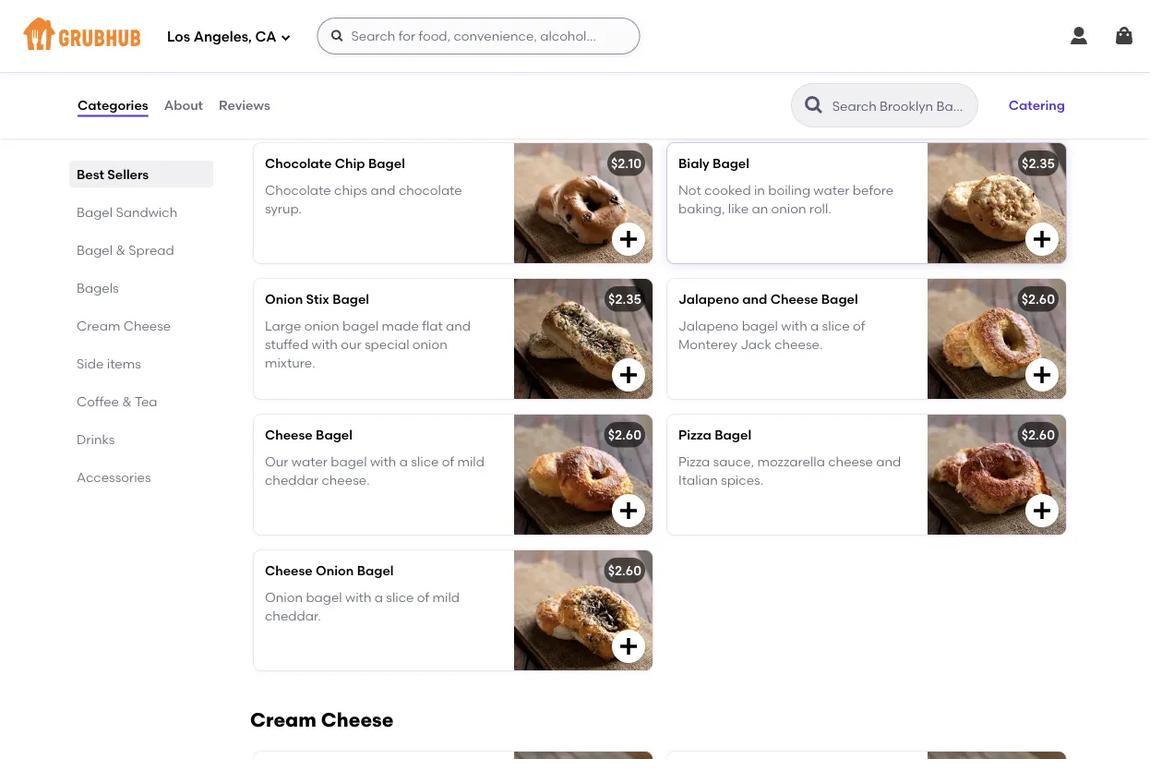 Task type: describe. For each thing, give the bounding box(es) containing it.
sandwich
[[116, 204, 177, 220]]

cream cheese tab
[[77, 316, 206, 335]]

a for cheese
[[811, 318, 819, 333]]

blueberry for blueberry flavored and blueberry fruit.
[[265, 46, 325, 62]]

bagel up "jalapeno bagel with a slice of monterey jack cheese."
[[822, 292, 858, 307]]

best sellers tab
[[77, 164, 206, 184]]

cheese
[[828, 453, 873, 469]]

an
[[752, 201, 768, 216]]

cranberry apple bagel image
[[928, 8, 1066, 128]]

chocolate chip bagel
[[265, 156, 405, 172]]

cheese bagel image
[[514, 415, 653, 535]]

onion for bagel
[[265, 589, 303, 605]]

bialy bagel
[[679, 156, 750, 172]]

angeles,
[[194, 29, 252, 45]]

with inside our water bagel with a slice of mild cheddar cheese.
[[370, 453, 396, 469]]

and inside the 'pizza sauce, mozzarella cheese and italian spices.'
[[877, 453, 901, 469]]

svg image for our water bagel with a slice of mild cheddar cheese.
[[618, 500, 640, 522]]

main navigation navigation
[[0, 0, 1151, 72]]

and inside made with dried cranberries and sliced apples.
[[858, 46, 883, 62]]

onion stix bagel image
[[514, 279, 653, 399]]

chip
[[335, 156, 365, 172]]

jalapeno and cheese bagel
[[679, 292, 858, 307]]

italian
[[679, 472, 718, 488]]

sellers
[[107, 166, 149, 182]]

side items
[[77, 355, 141, 371]]

coffee
[[77, 393, 119, 409]]

with inside made with dried cranberries and sliced apples.
[[718, 46, 744, 62]]

cream cheese inside "tab"
[[77, 318, 171, 333]]

los angeles, ca
[[167, 29, 276, 45]]

onion for stix
[[265, 292, 303, 307]]

bagels
[[77, 280, 119, 295]]

mild inside onion bagel with a slice of mild cheddar.
[[433, 589, 460, 605]]

$2.60 for pizza sauce, mozzarella cheese and italian spices.
[[1022, 427, 1055, 443]]

bagel up onion bagel with a slice of mild cheddar.
[[357, 563, 394, 579]]

1 horizontal spatial onion
[[413, 336, 448, 352]]

$2.10 for blueberry
[[611, 20, 642, 36]]

about button
[[163, 72, 204, 139]]

best sellers
[[77, 166, 149, 182]]

$2.35 for large onion bagel made flat and stuffed with our special onion mixture.
[[609, 292, 642, 307]]

ca
[[255, 29, 276, 45]]

cream inside cream cheese "tab"
[[77, 318, 120, 333]]

bagel sandwich
[[77, 204, 177, 220]]

1 vertical spatial onion
[[316, 563, 354, 579]]

and inside blueberry flavored and blueberry fruit.
[[382, 46, 407, 62]]

special
[[365, 336, 410, 352]]

onion stix bagel
[[265, 292, 369, 307]]

bagels tab
[[77, 278, 206, 297]]

in
[[754, 182, 765, 198]]

pizza sauce, mozzarella cheese and italian spices.
[[679, 453, 901, 488]]

jack
[[741, 336, 772, 352]]

bagel inside our water bagel with a slice of mild cheddar cheese.
[[331, 453, 367, 469]]

accessories
[[77, 469, 151, 485]]

cheese inside "tab"
[[123, 318, 171, 333]]

not
[[679, 182, 702, 198]]

spread
[[129, 242, 174, 258]]

catering
[[1009, 97, 1066, 113]]

of for cheese onion bagel
[[417, 589, 430, 605]]

chocolate for chocolate chip bagel
[[265, 156, 332, 172]]

blueberry bagel image
[[514, 8, 653, 128]]

stuffed
[[265, 336, 308, 352]]

tea
[[135, 393, 157, 409]]

svg image for chocolate chips and chocolate syrup.
[[618, 228, 640, 250]]

drinks
[[77, 431, 115, 447]]

mozzarella
[[758, 453, 825, 469]]

before
[[853, 182, 894, 198]]

bagel up bagels
[[77, 242, 113, 258]]

large onion bagel made flat and stuffed with our special onion mixture.
[[265, 318, 471, 371]]

coffee & tea tab
[[77, 392, 206, 411]]

water inside our water bagel with a slice of mild cheddar cheese.
[[292, 453, 328, 469]]

cranberries
[[783, 46, 855, 62]]

large
[[265, 318, 301, 333]]

bagel inside large onion bagel made flat and stuffed with our special onion mixture.
[[343, 318, 379, 333]]

cream cheese plain image
[[514, 752, 653, 759]]

made
[[679, 46, 715, 62]]

slice for cheese
[[822, 318, 850, 333]]

cheese. inside our water bagel with a slice of mild cheddar cheese.
[[322, 472, 370, 488]]

catering button
[[1001, 85, 1074, 126]]

with inside large onion bagel made flat and stuffed with our special onion mixture.
[[312, 336, 338, 352]]

mild inside our water bagel with a slice of mild cheddar cheese.
[[458, 453, 485, 469]]

bagel down the best
[[77, 204, 113, 220]]

bagel inside "jalapeno bagel with a slice of monterey jack cheese."
[[742, 318, 778, 333]]

los
[[167, 29, 190, 45]]

blueberry for blueberry bagel
[[265, 20, 326, 36]]

fruit.
[[265, 65, 293, 81]]

cheese onion bagel
[[265, 563, 394, 579]]

boiling
[[768, 182, 811, 198]]

flavored
[[328, 46, 379, 62]]

bagel up our water bagel with a slice of mild cheddar cheese.
[[316, 427, 353, 443]]

reviews button
[[218, 72, 271, 139]]

1 horizontal spatial cream cheese
[[250, 708, 394, 732]]

bagel right stix
[[333, 292, 369, 307]]

made with dried cranberries and sliced apples. button
[[668, 8, 1066, 128]]

our
[[341, 336, 362, 352]]

cheddar
[[265, 472, 319, 488]]

cheese onion bagel image
[[514, 551, 653, 671]]



Task type: vqa. For each thing, say whether or not it's contained in the screenshot.
categories
yes



Task type: locate. For each thing, give the bounding box(es) containing it.
pizza
[[679, 427, 712, 443], [679, 453, 710, 469]]

about
[[164, 97, 203, 113]]

cream cheese with herbs image
[[928, 752, 1066, 759]]

bagel & spread
[[77, 242, 174, 258]]

2 horizontal spatial onion
[[772, 201, 807, 216]]

of inside onion bagel with a slice of mild cheddar.
[[417, 589, 430, 605]]

chips
[[334, 182, 368, 198]]

of inside our water bagel with a slice of mild cheddar cheese.
[[442, 453, 454, 469]]

slice inside onion bagel with a slice of mild cheddar.
[[386, 589, 414, 605]]

pizza for pizza bagel
[[679, 427, 712, 443]]

reviews
[[219, 97, 270, 113]]

2 chocolate from the top
[[265, 182, 331, 198]]

slice inside "jalapeno bagel with a slice of monterey jack cheese."
[[822, 318, 850, 333]]

chocolate
[[265, 156, 332, 172], [265, 182, 331, 198]]

0 vertical spatial of
[[853, 318, 866, 333]]

bagel right chip
[[368, 156, 405, 172]]

Search for food, convenience, alcohol... search field
[[317, 18, 640, 54]]

blueberry flavored and blueberry fruit.
[[265, 46, 470, 81]]

pizza for pizza sauce, mozzarella cheese and italian spices.
[[679, 453, 710, 469]]

jalapeno inside "jalapeno bagel with a slice of monterey jack cheese."
[[679, 318, 739, 333]]

2 jalapeno from the top
[[679, 318, 739, 333]]

cheddar.
[[265, 608, 321, 624]]

coffee & tea
[[77, 393, 157, 409]]

2 vertical spatial onion
[[265, 589, 303, 605]]

pizza bagel image
[[928, 415, 1066, 535]]

0 horizontal spatial $2.35
[[609, 292, 642, 307]]

$2.10
[[611, 20, 642, 36], [611, 156, 642, 172]]

like
[[728, 201, 749, 216]]

1 vertical spatial $2.35
[[609, 292, 642, 307]]

1 blueberry from the top
[[265, 20, 326, 36]]

bagel
[[343, 318, 379, 333], [742, 318, 778, 333], [331, 453, 367, 469], [306, 589, 342, 605]]

bagel up sauce,
[[715, 427, 752, 443]]

and right chips at left top
[[371, 182, 396, 198]]

& left spread
[[116, 242, 126, 258]]

bagel up "our"
[[343, 318, 379, 333]]

1 vertical spatial onion
[[304, 318, 339, 333]]

2 horizontal spatial of
[[853, 318, 866, 333]]

a
[[811, 318, 819, 333], [400, 453, 408, 469], [375, 589, 383, 605]]

dried
[[747, 46, 780, 62]]

and right the flat
[[446, 318, 471, 333]]

$2.35 for not cooked in boiling water before baking, like an onion roll.
[[1022, 156, 1055, 172]]

chocolate chip bagel image
[[514, 143, 653, 263]]

1 vertical spatial a
[[400, 453, 408, 469]]

0 vertical spatial cream
[[77, 318, 120, 333]]

onion down boiling
[[772, 201, 807, 216]]

1 vertical spatial &
[[122, 393, 132, 409]]

and inside large onion bagel made flat and stuffed with our special onion mixture.
[[446, 318, 471, 333]]

0 vertical spatial $2.10
[[611, 20, 642, 36]]

not cooked in boiling water before baking, like an onion roll.
[[679, 182, 894, 216]]

0 horizontal spatial of
[[417, 589, 430, 605]]

jalapeno for jalapeno and cheese bagel
[[679, 292, 740, 307]]

1 vertical spatial cheese.
[[322, 472, 370, 488]]

2 vertical spatial a
[[375, 589, 383, 605]]

0 vertical spatial jalapeno
[[679, 292, 740, 307]]

1 vertical spatial cream cheese
[[250, 708, 394, 732]]

categories
[[78, 97, 148, 113]]

of inside "jalapeno bagel with a slice of monterey jack cheese."
[[853, 318, 866, 333]]

flat
[[422, 318, 443, 333]]

made with dried cranberries and sliced apples.
[[679, 46, 883, 81]]

cheese. right jack
[[775, 336, 823, 352]]

1 vertical spatial pizza
[[679, 453, 710, 469]]

$2.60 for jalapeno bagel with a slice of monterey jack cheese.
[[1022, 292, 1055, 307]]

with inside "jalapeno bagel with a slice of monterey jack cheese."
[[781, 318, 808, 333]]

bagel down cheese onion bagel
[[306, 589, 342, 605]]

syrup.
[[265, 201, 302, 216]]

of
[[853, 318, 866, 333], [442, 453, 454, 469], [417, 589, 430, 605]]

1 horizontal spatial cheese.
[[775, 336, 823, 352]]

1 vertical spatial slice
[[411, 453, 439, 469]]

1 vertical spatial water
[[292, 453, 328, 469]]

2 blueberry from the top
[[265, 46, 325, 62]]

a for bagel
[[375, 589, 383, 605]]

1 horizontal spatial $2.35
[[1022, 156, 1055, 172]]

onion inside not cooked in boiling water before baking, like an onion roll.
[[772, 201, 807, 216]]

2 $2.10 from the top
[[611, 156, 642, 172]]

0 horizontal spatial water
[[292, 453, 328, 469]]

and
[[382, 46, 407, 62], [858, 46, 883, 62], [371, 182, 396, 198], [743, 292, 768, 307], [446, 318, 471, 333], [877, 453, 901, 469]]

bagel up jack
[[742, 318, 778, 333]]

chocolate inside chocolate chips and chocolate syrup.
[[265, 182, 331, 198]]

made
[[382, 318, 419, 333]]

chocolate chips and chocolate syrup.
[[265, 182, 462, 216]]

cooked
[[705, 182, 751, 198]]

0 vertical spatial onion
[[772, 201, 807, 216]]

1 jalapeno from the top
[[679, 292, 740, 307]]

sauce,
[[713, 453, 755, 469]]

mixture.
[[265, 355, 315, 371]]

and right cranberries
[[858, 46, 883, 62]]

& for spread
[[116, 242, 126, 258]]

onion
[[772, 201, 807, 216], [304, 318, 339, 333], [413, 336, 448, 352]]

our water bagel with a slice of mild cheddar cheese.
[[265, 453, 485, 488]]

bagel up cooked in the top right of the page
[[713, 156, 750, 172]]

$2.35
[[1022, 156, 1055, 172], [609, 292, 642, 307]]

cream
[[77, 318, 120, 333], [250, 708, 316, 732]]

pizza bagel
[[679, 427, 752, 443]]

1 horizontal spatial of
[[442, 453, 454, 469]]

0 vertical spatial chocolate
[[265, 156, 332, 172]]

slice inside our water bagel with a slice of mild cheddar cheese.
[[411, 453, 439, 469]]

$2.60 for our water bagel with a slice of mild cheddar cheese.
[[608, 427, 642, 443]]

jalapeno for jalapeno bagel with a slice of monterey jack cheese.
[[679, 318, 739, 333]]

0 vertical spatial a
[[811, 318, 819, 333]]

0 vertical spatial &
[[116, 242, 126, 258]]

svg image for pizza sauce, mozzarella cheese and italian spices.
[[1031, 500, 1054, 522]]

cheese. right cheddar
[[322, 472, 370, 488]]

1 pizza from the top
[[679, 427, 712, 443]]

bagel up flavored
[[329, 20, 366, 36]]

baking,
[[679, 201, 725, 216]]

onion inside onion bagel with a slice of mild cheddar.
[[265, 589, 303, 605]]

chocolate
[[399, 182, 462, 198]]

cheese bagel
[[265, 427, 353, 443]]

svg image
[[1114, 25, 1136, 47], [1031, 93, 1054, 115], [618, 228, 640, 250], [618, 364, 640, 386], [618, 500, 640, 522], [1031, 500, 1054, 522]]

0 vertical spatial mild
[[458, 453, 485, 469]]

0 vertical spatial pizza
[[679, 427, 712, 443]]

blueberry
[[265, 20, 326, 36], [265, 46, 325, 62]]

slice
[[822, 318, 850, 333], [411, 453, 439, 469], [386, 589, 414, 605]]

$2.60 for onion bagel with a slice of mild cheddar.
[[608, 563, 642, 579]]

monterey
[[679, 336, 738, 352]]

drinks tab
[[77, 429, 206, 449]]

blueberry
[[410, 46, 470, 62]]

2 vertical spatial slice
[[386, 589, 414, 605]]

and up "jalapeno bagel with a slice of monterey jack cheese."
[[743, 292, 768, 307]]

1 horizontal spatial a
[[400, 453, 408, 469]]

with inside onion bagel with a slice of mild cheddar.
[[345, 589, 372, 605]]

a inside "jalapeno bagel with a slice of monterey jack cheese."
[[811, 318, 819, 333]]

and inside chocolate chips and chocolate syrup.
[[371, 182, 396, 198]]

roll.
[[810, 201, 832, 216]]

2 pizza from the top
[[679, 453, 710, 469]]

2 vertical spatial of
[[417, 589, 430, 605]]

categories button
[[77, 72, 149, 139]]

water up roll.
[[814, 182, 850, 198]]

apples.
[[718, 65, 764, 81]]

0 vertical spatial cheese.
[[775, 336, 823, 352]]

cream cheese
[[77, 318, 171, 333], [250, 708, 394, 732]]

a inside our water bagel with a slice of mild cheddar cheese.
[[400, 453, 408, 469]]

bialy bagel image
[[928, 143, 1066, 263]]

slice for bagel
[[386, 589, 414, 605]]

bagel inside onion bagel with a slice of mild cheddar.
[[306, 589, 342, 605]]

stix
[[306, 292, 329, 307]]

1 chocolate from the top
[[265, 156, 332, 172]]

pizza inside the 'pizza sauce, mozzarella cheese and italian spices.'
[[679, 453, 710, 469]]

sliced
[[679, 65, 715, 81]]

onion up onion bagel with a slice of mild cheddar.
[[316, 563, 354, 579]]

$2.10 for chocolate
[[611, 156, 642, 172]]

bagel down the cheese bagel
[[331, 453, 367, 469]]

blueberry inside blueberry flavored and blueberry fruit.
[[265, 46, 325, 62]]

0 vertical spatial slice
[[822, 318, 850, 333]]

items
[[107, 355, 141, 371]]

with
[[718, 46, 744, 62], [781, 318, 808, 333], [312, 336, 338, 352], [370, 453, 396, 469], [345, 589, 372, 605]]

cheese. inside "jalapeno bagel with a slice of monterey jack cheese."
[[775, 336, 823, 352]]

side
[[77, 355, 104, 371]]

jalapeno and cheese bagel image
[[928, 279, 1066, 399]]

jalapeno
[[679, 292, 740, 307], [679, 318, 739, 333]]

0 horizontal spatial a
[[375, 589, 383, 605]]

1 vertical spatial jalapeno
[[679, 318, 739, 333]]

blueberry bagel
[[265, 20, 366, 36]]

mild
[[458, 453, 485, 469], [433, 589, 460, 605]]

0 vertical spatial blueberry
[[265, 20, 326, 36]]

water up cheddar
[[292, 453, 328, 469]]

bagel & spread tab
[[77, 240, 206, 259]]

1 vertical spatial cream
[[250, 708, 316, 732]]

svg image inside main navigation navigation
[[1114, 25, 1136, 47]]

1 vertical spatial of
[[442, 453, 454, 469]]

0 vertical spatial $2.35
[[1022, 156, 1055, 172]]

1 vertical spatial chocolate
[[265, 182, 331, 198]]

0 vertical spatial onion
[[265, 292, 303, 307]]

svg image
[[1068, 25, 1090, 47], [330, 29, 345, 43], [280, 32, 291, 43], [1031, 228, 1054, 250], [1031, 364, 1054, 386], [618, 635, 640, 658]]

onion down stix
[[304, 318, 339, 333]]

water inside not cooked in boiling water before baking, like an onion roll.
[[814, 182, 850, 198]]

0 vertical spatial cream cheese
[[77, 318, 171, 333]]

bagel sandwich tab
[[77, 202, 206, 222]]

of for jalapeno and cheese bagel
[[853, 318, 866, 333]]

search icon image
[[803, 94, 825, 116]]

$2.60
[[1022, 292, 1055, 307], [608, 427, 642, 443], [1022, 427, 1055, 443], [608, 563, 642, 579]]

1 horizontal spatial cream
[[250, 708, 316, 732]]

side items tab
[[77, 354, 206, 373]]

1 vertical spatial mild
[[433, 589, 460, 605]]

0 horizontal spatial cheese.
[[322, 472, 370, 488]]

&
[[116, 242, 126, 258], [122, 393, 132, 409]]

& inside bagel & spread tab
[[116, 242, 126, 258]]

& inside coffee & tea tab
[[122, 393, 132, 409]]

and right flavored
[[382, 46, 407, 62]]

onion down the flat
[[413, 336, 448, 352]]

onion up large
[[265, 292, 303, 307]]

2 horizontal spatial a
[[811, 318, 819, 333]]

best
[[77, 166, 104, 182]]

0 horizontal spatial onion
[[304, 318, 339, 333]]

1 $2.10 from the top
[[611, 20, 642, 36]]

bagel
[[329, 20, 366, 36], [368, 156, 405, 172], [713, 156, 750, 172], [77, 204, 113, 220], [77, 242, 113, 258], [333, 292, 369, 307], [822, 292, 858, 307], [316, 427, 353, 443], [715, 427, 752, 443], [357, 563, 394, 579]]

& for tea
[[122, 393, 132, 409]]

accessories tab
[[77, 467, 206, 487]]

0 horizontal spatial cream
[[77, 318, 120, 333]]

our
[[265, 453, 289, 469]]

chocolate for chocolate chips and chocolate syrup.
[[265, 182, 331, 198]]

onion up cheddar.
[[265, 589, 303, 605]]

0 horizontal spatial cream cheese
[[77, 318, 171, 333]]

2 vertical spatial onion
[[413, 336, 448, 352]]

& left tea
[[122, 393, 132, 409]]

a inside onion bagel with a slice of mild cheddar.
[[375, 589, 383, 605]]

onion
[[265, 292, 303, 307], [316, 563, 354, 579], [265, 589, 303, 605]]

Search Brooklyn Bagel Bakery search field
[[831, 97, 972, 114]]

1 vertical spatial $2.10
[[611, 156, 642, 172]]

spices.
[[721, 472, 764, 488]]

0 vertical spatial water
[[814, 182, 850, 198]]

onion bagel with a slice of mild cheddar.
[[265, 589, 460, 624]]

1 vertical spatial blueberry
[[265, 46, 325, 62]]

bialy
[[679, 156, 710, 172]]

and right the "cheese"
[[877, 453, 901, 469]]

jalapeno bagel with a slice of monterey jack cheese.
[[679, 318, 866, 352]]

1 horizontal spatial water
[[814, 182, 850, 198]]

svg image for large onion bagel made flat and stuffed with our special onion mixture.
[[618, 364, 640, 386]]



